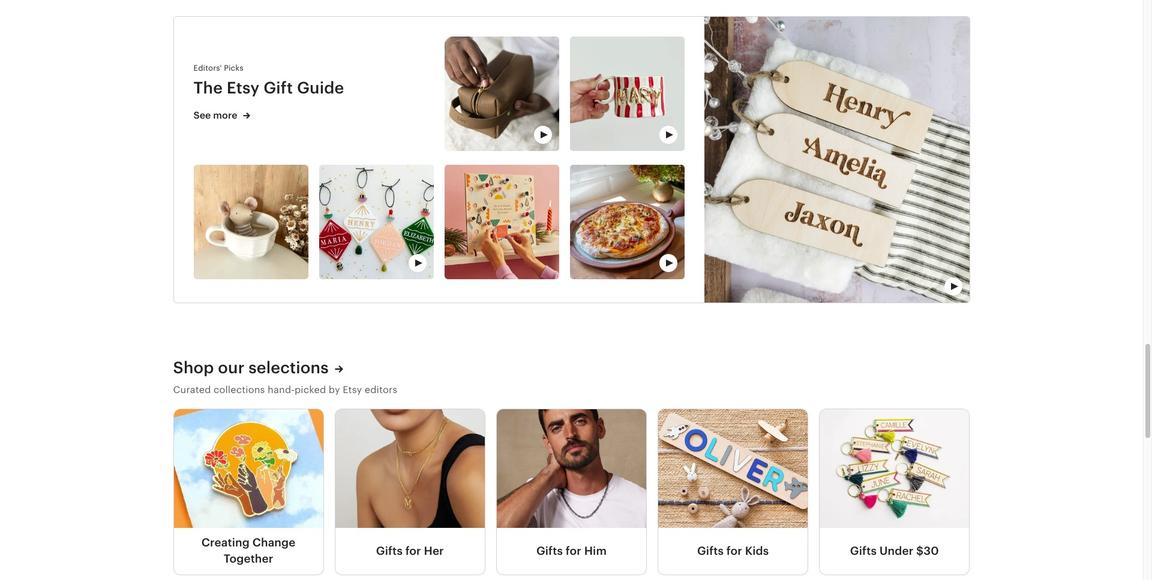Task type: describe. For each thing, give the bounding box(es) containing it.
personalized groomsmen gift. leather dopp kit. customized leather toiletry bag. monogrammed mens travel toiletry bag. third anniversary gift image
[[444, 36, 559, 151]]

gifts for gifts for her
[[376, 545, 403, 558]]

together
[[224, 553, 273, 566]]

creating change together image
[[174, 410, 323, 529]]

selections
[[249, 359, 329, 377]]

gifts for kids image
[[658, 410, 808, 529]]

curated
[[173, 385, 211, 396]]

her
[[424, 545, 444, 558]]

collections
[[214, 385, 265, 396]]

more
[[213, 110, 237, 121]]

for for kids
[[727, 545, 742, 558]]

gifts for gifts for kids
[[697, 545, 724, 558]]

by
[[329, 385, 340, 396]]

guide
[[297, 78, 344, 97]]

name ornament, personalized christmas ornament, custom colorful holiday decor, keepsake ornament, beaded ornament, personalized gift image
[[319, 165, 434, 280]]

personalised children's activity advent calendar | alternative advent calendar with festive activity ideas for kids | reusable wooden advent image
[[444, 165, 559, 280]]

the etsy gift guide
[[194, 78, 344, 97]]

gifts under $30 image
[[820, 410, 969, 529]]

change
[[252, 537, 296, 550]]

mini mozza mouse tiny stuffed animal rag doll with grey striped shirt image
[[194, 165, 308, 280]]

kids
[[745, 545, 769, 558]]

creating change together link
[[174, 529, 323, 575]]

editors
[[365, 385, 397, 396]]

gifts under $30
[[850, 545, 939, 558]]

flameware cooking and pizza stone for grill or oven image
[[570, 165, 684, 280]]

see more link
[[194, 109, 434, 123]]

custom design name ceramic handmade pottery mug craft gift idea coffee cup gift for her unique personalized birthday anniversary gift image
[[570, 36, 684, 151]]

shop our selections
[[173, 359, 329, 377]]

see
[[194, 110, 211, 121]]

under
[[880, 545, 914, 558]]



Task type: locate. For each thing, give the bounding box(es) containing it.
for for her
[[405, 545, 421, 558]]

the
[[194, 78, 223, 97]]

editors' picks
[[194, 63, 243, 72]]

gift
[[264, 78, 293, 97]]

gifts
[[376, 545, 403, 558], [536, 545, 563, 558], [697, 545, 724, 558], [850, 545, 877, 558]]

gifts for her
[[376, 545, 444, 558]]

editors'
[[194, 63, 222, 72]]

0 horizontal spatial for
[[405, 545, 421, 558]]

gifts inside 'link'
[[376, 545, 403, 558]]

for inside 'link'
[[405, 545, 421, 558]]

him
[[584, 545, 607, 558]]

gifts for her image
[[335, 410, 485, 529]]

curated collections hand-picked by etsy editors
[[173, 385, 397, 396]]

3 gifts from the left
[[697, 545, 724, 558]]

0 vertical spatial etsy
[[227, 78, 260, 97]]

for left kids
[[727, 545, 742, 558]]

gifts for gifts under $30
[[850, 545, 877, 558]]

for left him
[[566, 545, 581, 558]]

1 horizontal spatial for
[[566, 545, 581, 558]]

creating
[[201, 537, 250, 550]]

1 vertical spatial etsy
[[343, 385, 362, 396]]

for left her
[[405, 545, 421, 558]]

2 for from the left
[[566, 545, 581, 558]]

gifts left the under
[[850, 545, 877, 558]]

shop our selections link
[[173, 358, 343, 379]]

gifts left kids
[[697, 545, 724, 558]]

etsy down picks on the top left
[[227, 78, 260, 97]]

1 horizontal spatial etsy
[[343, 385, 362, 396]]

gifts for kids link
[[658, 529, 808, 575]]

$30
[[916, 545, 939, 558]]

gifts left her
[[376, 545, 403, 558]]

1 gifts from the left
[[376, 545, 403, 558]]

gifts for gifts for him
[[536, 545, 563, 558]]

gifts for her link
[[335, 529, 485, 575]]

1 for from the left
[[405, 545, 421, 558]]

our
[[218, 359, 245, 377]]

etsy right by
[[343, 385, 362, 396]]

2 horizontal spatial for
[[727, 545, 742, 558]]

3 for from the left
[[727, 545, 742, 558]]

gifts under $30 link
[[820, 529, 969, 575]]

2 gifts from the left
[[536, 545, 563, 558]]

shop
[[173, 359, 214, 377]]

picked
[[295, 385, 326, 396]]

picks
[[224, 63, 243, 72]]

see more
[[194, 110, 240, 121]]

etsy
[[227, 78, 260, 97], [343, 385, 362, 396]]

gifts left him
[[536, 545, 563, 558]]

for
[[405, 545, 421, 558], [566, 545, 581, 558], [727, 545, 742, 558]]

creating change together
[[201, 537, 296, 566]]

gifts for him image
[[497, 410, 646, 529]]

gifts for kids
[[697, 545, 769, 558]]

gifts for him link
[[497, 529, 646, 575]]

hand-
[[268, 385, 295, 396]]

0 horizontal spatial etsy
[[227, 78, 260, 97]]

for for him
[[566, 545, 581, 558]]

gifts for him
[[536, 545, 607, 558]]

4 gifts from the left
[[850, 545, 877, 558]]



Task type: vqa. For each thing, say whether or not it's contained in the screenshot.
picked
yes



